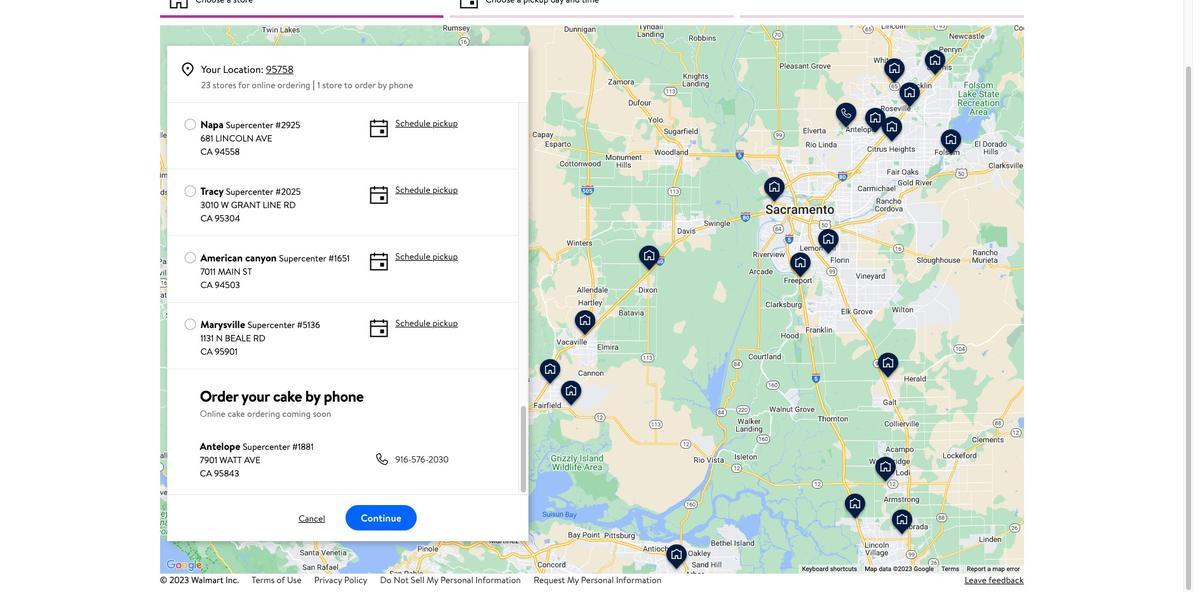 Task type: vqa. For each thing, say whether or not it's contained in the screenshot.
Napa's "AVE"
yes



Task type: locate. For each thing, give the bounding box(es) containing it.
rd
[[284, 199, 296, 212], [253, 332, 266, 345]]

my right sell
[[427, 575, 438, 587]]

schedule inside marysville option group
[[396, 317, 431, 330]]

ordering
[[277, 79, 310, 92], [247, 408, 280, 421]]

radio image inside marysville option group
[[183, 318, 197, 332]]

1 vertical spatial sacramento supercenter image
[[788, 252, 813, 282]]

schedule pickup inside tracy 'option group'
[[396, 184, 458, 196]]

pickup inside marysville option group
[[433, 317, 458, 330]]

supercenter for napa
[[226, 119, 273, 132]]

sacramento supercenter image right antelope supercenter icon
[[863, 107, 888, 137]]

4 pickup from the top
[[433, 317, 458, 330]]

american
[[201, 251, 243, 265]]

by up soon at left
[[305, 386, 320, 407]]

supercenter up lincoln
[[226, 119, 273, 132]]

0 horizontal spatial information
[[476, 575, 521, 587]]

roseville supercenter image left rocklin supercenter icon
[[882, 57, 907, 87]]

# inside the tracy supercenter # 2025 3010 w grant line rd ca 95304
[[275, 186, 281, 198]]

sacramento supercenter image
[[863, 107, 888, 137], [788, 252, 813, 282]]

shortcuts
[[830, 566, 857, 573]]

main
[[218, 266, 241, 278]]

1 vertical spatial cake
[[228, 408, 245, 421]]

phone image
[[374, 452, 391, 469]]

0 vertical spatial phone
[[389, 79, 413, 92]]

supercenter up grant
[[226, 186, 273, 198]]

supercenter up beale
[[248, 319, 295, 332]]

ave
[[256, 132, 272, 145], [244, 455, 261, 467]]

schedule for tracy
[[396, 184, 431, 196]]

store
[[322, 79, 342, 92]]

radio image left the marysville
[[183, 318, 197, 332]]

1 radio image from the top
[[183, 251, 197, 265]]

schedule pickup link for tracy
[[396, 184, 458, 197]]

0 horizontal spatial rd
[[253, 332, 266, 345]]

sacramento supercenter image left sacramento supercenter icon
[[788, 252, 813, 282]]

1 horizontal spatial personal
[[581, 575, 614, 587]]

do not sell my personal information link
[[380, 575, 521, 587]]

4 schedule from the top
[[396, 317, 431, 330]]

feedback
[[989, 575, 1024, 587]]

by inside your location: 95758 23 stores for online ordering | 1 store to order by phone
[[378, 79, 387, 92]]

ca down "681"
[[201, 146, 213, 158]]

ordering down your
[[247, 408, 280, 421]]

by right order
[[378, 79, 387, 92]]

1 horizontal spatial terms
[[942, 566, 960, 573]]

map data ©2023 google
[[865, 566, 934, 573]]

1 vertical spatial ordering
[[247, 408, 280, 421]]

3 schedule from the top
[[396, 251, 431, 263]]

napa supercenter # 2925 681 lincoln ave ca 94558
[[201, 118, 300, 158]]

supercenter inside american canyon supercenter # 1651 7011 main st ca 94503
[[279, 252, 327, 265]]

supercenter left 1651
[[279, 252, 327, 265]]

my
[[427, 575, 438, 587], [567, 575, 579, 587]]

report a map error link
[[967, 566, 1020, 573]]

1 pickup from the top
[[433, 117, 458, 130]]

0 vertical spatial ave
[[256, 132, 272, 145]]

schedule pickup link
[[396, 117, 458, 130], [396, 184, 458, 197], [396, 251, 458, 264], [396, 317, 458, 331]]

2 schedule from the top
[[396, 184, 431, 196]]

your
[[242, 386, 270, 407]]

schedule pickup inside napa option group
[[396, 117, 458, 130]]

personal right request
[[581, 575, 614, 587]]

schedule pickup link inside napa option group
[[396, 117, 458, 130]]

order your cake by phone online cake ordering coming soon
[[200, 386, 364, 421]]

# for tracy
[[275, 186, 281, 198]]

|
[[313, 78, 315, 92]]

916-
[[396, 454, 412, 466]]

pickup
[[433, 117, 458, 130], [433, 184, 458, 196], [433, 251, 458, 263], [433, 317, 458, 330]]

terms of use link
[[252, 575, 302, 587]]

ca down 1131
[[201, 346, 213, 359]]

1 schedule pickup link from the top
[[396, 117, 458, 130]]

2 radio image from the top
[[183, 184, 197, 198]]

online
[[252, 79, 275, 92]]

supercenter inside antelope supercenter # 1881 7901 watt ave ca 95843
[[243, 441, 290, 454]]

0 vertical spatial ordering
[[277, 79, 310, 92]]

ave right watt
[[244, 455, 261, 467]]

1 vertical spatial radio image
[[183, 184, 197, 198]]

ave right lincoln
[[256, 132, 272, 145]]

1131
[[201, 332, 214, 345]]

0 horizontal spatial phone
[[324, 386, 364, 407]]

radio image left american
[[183, 251, 197, 265]]

576-
[[412, 454, 429, 466]]

order
[[355, 79, 376, 92]]

continue link
[[346, 506, 417, 531]]

terms left "of"
[[252, 575, 275, 587]]

st
[[243, 266, 252, 278]]

your location: 95758 23 stores for online ordering | 1 store to order by phone
[[201, 62, 413, 92]]

phone inside your location: 95758 23 stores for online ordering | 1 store to order by phone
[[389, 79, 413, 92]]

1 vertical spatial phone
[[324, 386, 364, 407]]

personal right sell
[[441, 575, 474, 587]]

3 schedule pickup link from the top
[[396, 251, 458, 264]]

1 horizontal spatial my
[[567, 575, 579, 587]]

data
[[879, 566, 892, 573]]

ca down 7901
[[200, 468, 212, 481]]

map region
[[82, 0, 1058, 593]]

pickup inside tracy 'option group'
[[433, 184, 458, 196]]

ave inside antelope supercenter # 1881 7901 watt ave ca 95843
[[244, 455, 261, 467]]

0 vertical spatial radio image
[[183, 251, 197, 265]]

1 radio image from the top
[[183, 118, 197, 132]]

stockton supercenter image
[[842, 493, 868, 523]]

schedule for marysville
[[396, 317, 431, 330]]

4 schedule pickup from the top
[[396, 317, 458, 330]]

radio image left napa
[[183, 118, 197, 132]]

1 vertical spatial by
[[305, 386, 320, 407]]

line
[[263, 199, 282, 212]]

request my personal information link
[[534, 575, 662, 587]]

ordering inside the "order your cake by phone online cake ordering coming soon"
[[247, 408, 280, 421]]

schedule pickup
[[396, 117, 458, 130], [396, 184, 458, 196], [396, 251, 458, 263], [396, 317, 458, 330]]

ordering inside your location: 95758 23 stores for online ordering | 1 store to order by phone
[[277, 79, 310, 92]]

1 horizontal spatial rd
[[284, 199, 296, 212]]

95843
[[214, 468, 239, 481]]

rd right beale
[[253, 332, 266, 345]]

1 vertical spatial rd
[[253, 332, 266, 345]]

0 horizontal spatial by
[[305, 386, 320, 407]]

coming
[[282, 408, 311, 421]]

leave feedback
[[965, 575, 1024, 587]]

0 horizontal spatial my
[[427, 575, 438, 587]]

#
[[276, 119, 281, 132], [275, 186, 281, 198], [329, 252, 334, 265], [297, 319, 303, 332], [292, 441, 298, 454]]

0 vertical spatial terms
[[942, 566, 960, 573]]

supercenter for antelope
[[243, 441, 290, 454]]

not
[[394, 575, 409, 587]]

schedule inside tracy 'option group'
[[396, 184, 431, 196]]

1 information from the left
[[476, 575, 521, 587]]

dixon supercenter image
[[637, 245, 662, 275]]

23
[[201, 79, 211, 92]]

916-576-2030
[[396, 454, 449, 466]]

1 horizontal spatial by
[[378, 79, 387, 92]]

radio image
[[183, 251, 197, 265], [183, 318, 197, 332]]

0 vertical spatial cake
[[273, 386, 302, 407]]

1 vertical spatial terms
[[252, 575, 275, 587]]

0 horizontal spatial terms
[[252, 575, 275, 587]]

1 schedule pickup from the top
[[396, 117, 458, 130]]

1 my from the left
[[427, 575, 438, 587]]

pickup inside american canyon option group
[[433, 251, 458, 263]]

radio image
[[183, 118, 197, 132], [183, 184, 197, 198]]

2 schedule pickup from the top
[[396, 184, 458, 196]]

suisun city supercenter image
[[558, 380, 584, 410]]

radio image inside american canyon option group
[[183, 251, 197, 265]]

ca down the 7011
[[201, 279, 213, 292]]

terms
[[942, 566, 960, 573], [252, 575, 275, 587]]

2 pickup from the top
[[433, 184, 458, 196]]

4 schedule pickup link from the top
[[396, 317, 458, 331]]

antelope supercenter image
[[834, 102, 859, 132]]

1 schedule from the top
[[396, 117, 431, 130]]

your
[[201, 62, 221, 76]]

privacy policy link
[[314, 575, 367, 587]]

0 vertical spatial sacramento supercenter image
[[863, 107, 888, 137]]

2 radio image from the top
[[183, 318, 197, 332]]

# inside napa supercenter # 2925 681 lincoln ave ca 94558
[[276, 119, 281, 132]]

3 schedule pickup from the top
[[396, 251, 458, 263]]

ave inside napa supercenter # 2925 681 lincoln ave ca 94558
[[256, 132, 272, 145]]

©2023
[[893, 566, 913, 573]]

1 horizontal spatial information
[[616, 575, 662, 587]]

marysville option group
[[167, 303, 518, 370]]

pickup inside napa option group
[[433, 117, 458, 130]]

schedule inside napa option group
[[396, 117, 431, 130]]

inc.
[[226, 575, 239, 587]]

schedule pickup link inside tracy 'option group'
[[396, 184, 458, 197]]

phone inside the "order your cake by phone online cake ordering coming soon"
[[324, 386, 364, 407]]

0 horizontal spatial personal
[[441, 575, 474, 587]]

supercenter left 1881
[[243, 441, 290, 454]]

0 vertical spatial by
[[378, 79, 387, 92]]

roseville supercenter image
[[882, 57, 907, 87], [897, 81, 923, 111]]

rocklin supercenter image
[[923, 49, 948, 79]]

schedule
[[396, 117, 431, 130], [396, 184, 431, 196], [396, 251, 431, 263], [396, 317, 431, 330]]

ca down the 3010
[[201, 212, 213, 225]]

rd down 2025
[[284, 199, 296, 212]]

schedule pickup link inside marysville option group
[[396, 317, 458, 331]]

west sacramento supercenter image
[[762, 176, 787, 206]]

1 horizontal spatial phone
[[389, 79, 413, 92]]

option group
[[167, 36, 518, 103]]

cake right online
[[228, 408, 245, 421]]

my right request
[[567, 575, 579, 587]]

antioch supercenter image
[[664, 544, 689, 574]]

schedule pickup inside marysville option group
[[396, 317, 458, 330]]

0 vertical spatial radio image
[[183, 118, 197, 132]]

schedule pickup link for marysville
[[396, 317, 458, 331]]

antelope supercenter # 1881 7901 watt ave ca 95843
[[200, 440, 314, 481]]

radio image inside tracy 'option group'
[[183, 184, 197, 198]]

# inside antelope supercenter # 1881 7901 watt ave ca 95843
[[292, 441, 298, 454]]

cake
[[273, 386, 302, 407], [228, 408, 245, 421]]

1 vertical spatial ave
[[244, 455, 261, 467]]

cake up coming
[[273, 386, 302, 407]]

supercenter inside the tracy supercenter # 2025 3010 w grant line rd ca 95304
[[226, 186, 273, 198]]

report a map error
[[967, 566, 1020, 573]]

fairfield supercenter image
[[537, 358, 563, 388]]

schedule pickup link inside american canyon option group
[[396, 251, 458, 264]]

phone right order
[[389, 79, 413, 92]]

radio image inside napa option group
[[183, 118, 197, 132]]

supercenter inside napa supercenter # 2925 681 lincoln ave ca 94558
[[226, 119, 273, 132]]

information
[[476, 575, 521, 587], [616, 575, 662, 587]]

marysville supercenter # 5136 1131 n beale rd ca 95901
[[201, 318, 320, 359]]

request
[[534, 575, 565, 587]]

by
[[378, 79, 387, 92], [305, 386, 320, 407]]

3 pickup from the top
[[433, 251, 458, 263]]

schedule pickup link for american canyon
[[396, 251, 458, 264]]

beale
[[225, 332, 251, 345]]

0 vertical spatial rd
[[284, 199, 296, 212]]

google
[[914, 566, 934, 573]]

ordering left |
[[277, 79, 310, 92]]

policy
[[344, 575, 367, 587]]

schedule pickup for tracy
[[396, 184, 458, 196]]

terms left report
[[942, 566, 960, 573]]

supercenter inside 'marysville supercenter # 5136 1131 n beale rd ca 95901'
[[248, 319, 295, 332]]

2025
[[281, 186, 301, 198]]

1 vertical spatial radio image
[[183, 318, 197, 332]]

schedule inside american canyon option group
[[396, 251, 431, 263]]

do not sell my personal information
[[380, 575, 521, 587]]

# inside american canyon supercenter # 1651 7011 main st ca 94503
[[329, 252, 334, 265]]

pickup for napa
[[433, 117, 458, 130]]

schedule pickup inside american canyon option group
[[396, 251, 458, 263]]

# inside 'marysville supercenter # 5136 1131 n beale rd ca 95901'
[[297, 319, 303, 332]]

2 schedule pickup link from the top
[[396, 184, 458, 197]]

ave for antelope
[[244, 455, 261, 467]]

1 horizontal spatial sacramento supercenter image
[[863, 107, 888, 137]]

map
[[865, 566, 878, 573]]

supercenter for tracy
[[226, 186, 273, 198]]

94558
[[215, 146, 240, 158]]

sell
[[411, 575, 425, 587]]

phone up soon at left
[[324, 386, 364, 407]]

ca
[[201, 146, 213, 158], [201, 212, 213, 225], [201, 279, 213, 292], [201, 346, 213, 359], [200, 468, 212, 481]]

antelope
[[200, 440, 240, 454]]

radio image left tracy
[[183, 184, 197, 198]]



Task type: describe. For each thing, give the bounding box(es) containing it.
radio image for tracy
[[183, 184, 197, 198]]

privacy
[[314, 575, 342, 587]]

# for antelope
[[292, 441, 298, 454]]

terms link
[[942, 566, 960, 573]]

pickup for marysville
[[433, 317, 458, 330]]

ca inside 'marysville supercenter # 5136 1131 n beale rd ca 95901'
[[201, 346, 213, 359]]

2 my from the left
[[567, 575, 579, 587]]

citrus heights supercenter image
[[879, 116, 905, 146]]

soon
[[313, 408, 331, 421]]

916-576-2030 link
[[396, 454, 449, 467]]

grant
[[231, 199, 261, 212]]

1 horizontal spatial cake
[[273, 386, 302, 407]]

ca inside the tracy supercenter # 2025 3010 w grant line rd ca 95304
[[201, 212, 213, 225]]

7901
[[200, 455, 218, 467]]

napa supercenter image
[[422, 341, 448, 371]]

by inside the "order your cake by phone online cake ordering coming soon"
[[305, 386, 320, 407]]

ca inside antelope supercenter # 1881 7901 watt ave ca 95843
[[200, 468, 212, 481]]

95304
[[215, 212, 240, 225]]

use
[[287, 575, 302, 587]]

for
[[238, 79, 250, 92]]

galt supercenter image
[[875, 352, 901, 382]]

schedule pickup link for napa
[[396, 117, 458, 130]]

1881
[[298, 441, 314, 454]]

2023
[[170, 575, 189, 587]]

a
[[988, 566, 991, 573]]

order
[[200, 386, 238, 407]]

2 personal from the left
[[581, 575, 614, 587]]

online
[[200, 408, 226, 421]]

radio image for american canyon
[[183, 251, 197, 265]]

cancel
[[299, 513, 325, 526]]

# for marysville
[[297, 319, 303, 332]]

walmart
[[191, 575, 224, 587]]

ca inside american canyon supercenter # 1651 7011 main st ca 94503
[[201, 279, 213, 292]]

of
[[277, 575, 285, 587]]

keyboard
[[802, 566, 829, 573]]

1 personal from the left
[[441, 575, 474, 587]]

681
[[201, 132, 213, 145]]

schedule pickup for american canyon
[[396, 251, 458, 263]]

©
[[160, 575, 167, 587]]

1
[[317, 79, 320, 92]]

1651
[[334, 252, 350, 265]]

keyboard shortcuts
[[802, 566, 857, 573]]

pickup for american canyon
[[433, 251, 458, 263]]

schedule pickup for napa
[[396, 117, 458, 130]]

leave feedback button
[[965, 575, 1024, 588]]

continue
[[361, 512, 402, 526]]

vacaville supercenter image
[[572, 310, 598, 339]]

tracy
[[201, 184, 224, 198]]

schedule for napa
[[396, 117, 431, 130]]

lodi supercenter image
[[873, 456, 898, 486]]

watt
[[220, 455, 242, 467]]

w
[[221, 199, 229, 212]]

sacramento supercenter image
[[816, 228, 841, 258]]

american canyon option group
[[167, 237, 518, 303]]

do
[[380, 575, 392, 587]]

request my personal information
[[534, 575, 662, 587]]

schedule pickup for marysville
[[396, 317, 458, 330]]

stores
[[213, 79, 236, 92]]

95758 button
[[266, 62, 294, 77]]

0 horizontal spatial sacramento supercenter image
[[788, 252, 813, 282]]

map
[[993, 566, 1005, 573]]

0 horizontal spatial cake
[[228, 408, 245, 421]]

to
[[344, 79, 353, 92]]

keyboard shortcuts button
[[802, 566, 857, 575]]

schedule for american canyon
[[396, 251, 431, 263]]

3010
[[201, 199, 219, 212]]

napa
[[201, 118, 224, 132]]

tracy supercenter # 2025 3010 w grant line rd ca 95304
[[201, 184, 301, 225]]

n
[[216, 332, 223, 345]]

2030
[[429, 454, 449, 466]]

cancel link
[[299, 513, 325, 526]]

ave for napa
[[256, 132, 272, 145]]

lincoln
[[215, 132, 254, 145]]

radio image for marysville
[[183, 318, 197, 332]]

roseville supercenter image up citrus heights supercenter image on the right top
[[897, 81, 923, 111]]

google image
[[163, 558, 205, 575]]

marysville
[[201, 318, 245, 332]]

radio image for napa
[[183, 118, 197, 132]]

95758
[[266, 62, 294, 76]]

ca inside napa supercenter # 2925 681 lincoln ave ca 94558
[[201, 146, 213, 158]]

ordering for 95758
[[277, 79, 310, 92]]

report
[[967, 566, 986, 573]]

error
[[1007, 566, 1020, 573]]

# for napa
[[276, 119, 281, 132]]

canyon
[[245, 251, 277, 265]]

terms for terms of use
[[252, 575, 275, 587]]

privacy policy
[[314, 575, 367, 587]]

5136
[[303, 319, 320, 332]]

© 2023 walmart inc.
[[160, 575, 239, 587]]

2925
[[281, 119, 300, 132]]

95901
[[215, 346, 238, 359]]

terms for the terms link
[[942, 566, 960, 573]]

tracy option group
[[167, 170, 518, 237]]

pin nav image
[[180, 62, 195, 78]]

rd inside the tracy supercenter # 2025 3010 w grant line rd ca 95304
[[284, 199, 296, 212]]

folsom supercenter image
[[938, 128, 964, 158]]

napa option group
[[167, 103, 518, 170]]

94503
[[215, 279, 240, 292]]

7011
[[201, 266, 216, 278]]

terms of use
[[252, 575, 302, 587]]

supercenter for marysville
[[248, 319, 295, 332]]

leave
[[965, 575, 987, 587]]

2 information from the left
[[616, 575, 662, 587]]

location:
[[223, 62, 264, 76]]

ordering for cake
[[247, 408, 280, 421]]

pickup for tracy
[[433, 184, 458, 196]]

rd inside 'marysville supercenter # 5136 1131 n beale rd ca 95901'
[[253, 332, 266, 345]]

stockton supercenter image
[[889, 509, 915, 539]]



